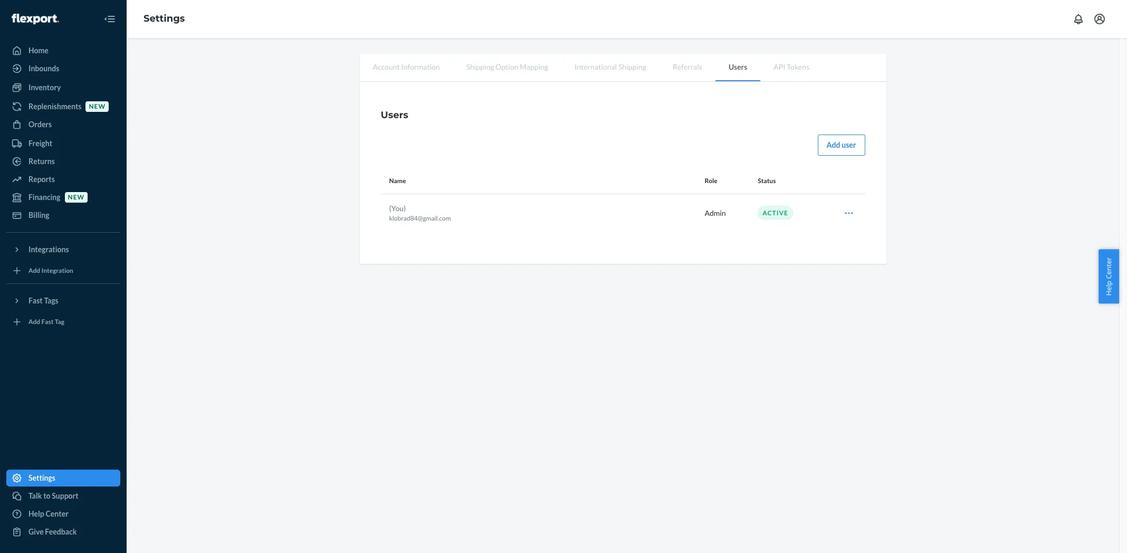 Task type: vqa. For each thing, say whether or not it's contained in the screenshot.
user
yes



Task type: locate. For each thing, give the bounding box(es) containing it.
0 vertical spatial help center
[[1104, 257, 1114, 296]]

help center inside help center button
[[1104, 257, 1114, 296]]

settings link
[[144, 13, 185, 24], [6, 470, 120, 487]]

0 horizontal spatial new
[[68, 193, 84, 201]]

0 vertical spatial help
[[1104, 281, 1114, 296]]

new for replenishments
[[89, 103, 106, 111]]

1 shipping from the left
[[466, 62, 494, 71]]

0 horizontal spatial settings link
[[6, 470, 120, 487]]

fast
[[28, 296, 43, 305], [41, 318, 54, 326]]

users
[[729, 62, 747, 71], [381, 109, 408, 121]]

1 horizontal spatial users
[[729, 62, 747, 71]]

add user button
[[818, 135, 865, 156]]

settings
[[144, 13, 185, 24], [28, 473, 55, 482]]

1 vertical spatial help
[[28, 509, 44, 518]]

international
[[575, 62, 617, 71]]

1 horizontal spatial help center
[[1104, 257, 1114, 296]]

option
[[496, 62, 518, 71]]

0 vertical spatial add
[[827, 140, 840, 149]]

open notifications image
[[1072, 13, 1085, 25]]

users down account
[[381, 109, 408, 121]]

add
[[827, 140, 840, 149], [28, 267, 40, 275], [28, 318, 40, 326]]

account information tab
[[360, 54, 453, 80]]

user
[[842, 140, 856, 149]]

new down reports link
[[68, 193, 84, 201]]

1 vertical spatial help center
[[28, 509, 69, 518]]

0 vertical spatial new
[[89, 103, 106, 111]]

add fast tag
[[28, 318, 64, 326]]

information
[[401, 62, 440, 71]]

inbounds link
[[6, 60, 120, 77]]

shipping inside tab
[[618, 62, 646, 71]]

2 shipping from the left
[[618, 62, 646, 71]]

0 horizontal spatial users
[[381, 109, 408, 121]]

fast tags button
[[6, 292, 120, 309]]

users left api
[[729, 62, 747, 71]]

help center
[[1104, 257, 1114, 296], [28, 509, 69, 518]]

feedback
[[45, 527, 77, 536]]

2 vertical spatial add
[[28, 318, 40, 326]]

1 vertical spatial center
[[46, 509, 69, 518]]

1 horizontal spatial new
[[89, 103, 106, 111]]

help center inside help center "link"
[[28, 509, 69, 518]]

help inside "link"
[[28, 509, 44, 518]]

0 horizontal spatial shipping
[[466, 62, 494, 71]]

1 vertical spatial fast
[[41, 318, 54, 326]]

role
[[705, 177, 718, 185]]

home
[[28, 46, 48, 55]]

tab list
[[360, 54, 886, 82]]

0 horizontal spatial center
[[46, 509, 69, 518]]

add inside button
[[827, 140, 840, 149]]

tokens
[[787, 62, 810, 71]]

0 vertical spatial settings link
[[144, 13, 185, 24]]

integrations
[[28, 245, 69, 254]]

orders link
[[6, 116, 120, 133]]

new
[[89, 103, 106, 111], [68, 193, 84, 201]]

0 vertical spatial center
[[1104, 257, 1114, 279]]

add integration link
[[6, 262, 120, 279]]

new for financing
[[68, 193, 84, 201]]

shipping option mapping tab
[[453, 54, 562, 80]]

admin
[[705, 208, 726, 217]]

1 horizontal spatial settings
[[144, 13, 185, 24]]

0 horizontal spatial help center
[[28, 509, 69, 518]]

account information
[[373, 62, 440, 71]]

reports link
[[6, 171, 120, 188]]

shipping right international
[[618, 62, 646, 71]]

add integration
[[28, 267, 73, 275]]

0 vertical spatial users
[[729, 62, 747, 71]]

inbounds
[[28, 64, 59, 73]]

1 vertical spatial add
[[28, 267, 40, 275]]

referrals tab
[[660, 54, 716, 80]]

center
[[1104, 257, 1114, 279], [46, 509, 69, 518]]

new up orders link at top
[[89, 103, 106, 111]]

home link
[[6, 42, 120, 59]]

talk to support
[[28, 491, 78, 500]]

1 horizontal spatial shipping
[[618, 62, 646, 71]]

1 horizontal spatial help
[[1104, 281, 1114, 296]]

1 vertical spatial users
[[381, 109, 408, 121]]

users inside users tab
[[729, 62, 747, 71]]

1 vertical spatial new
[[68, 193, 84, 201]]

international shipping
[[575, 62, 646, 71]]

add user
[[827, 140, 856, 149]]

1 vertical spatial settings link
[[6, 470, 120, 487]]

1 horizontal spatial center
[[1104, 257, 1114, 279]]

help center link
[[6, 506, 120, 522]]

fast left tag
[[41, 318, 54, 326]]

add for add fast tag
[[28, 318, 40, 326]]

flexport logo image
[[12, 14, 59, 24]]

shipping
[[466, 62, 494, 71], [618, 62, 646, 71]]

1 vertical spatial settings
[[28, 473, 55, 482]]

center inside button
[[1104, 257, 1114, 279]]

help
[[1104, 281, 1114, 296], [28, 509, 44, 518]]

fast left tags
[[28, 296, 43, 305]]

billing
[[28, 211, 49, 220]]

talk
[[28, 491, 42, 500]]

0 vertical spatial fast
[[28, 296, 43, 305]]

orders
[[28, 120, 52, 129]]

add down fast tags
[[28, 318, 40, 326]]

add left integration
[[28, 267, 40, 275]]

add left user
[[827, 140, 840, 149]]

shipping left "option"
[[466, 62, 494, 71]]

0 horizontal spatial help
[[28, 509, 44, 518]]



Task type: describe. For each thing, give the bounding box(es) containing it.
active
[[763, 209, 788, 217]]

api tokens
[[774, 62, 810, 71]]

integrations button
[[6, 241, 120, 258]]

international shipping tab
[[562, 54, 660, 80]]

fast inside dropdown button
[[28, 296, 43, 305]]

tab list containing account information
[[360, 54, 886, 82]]

give feedback button
[[6, 524, 120, 540]]

open user actions image
[[844, 208, 855, 218]]

integration
[[41, 267, 73, 275]]

open account menu image
[[1094, 13, 1106, 25]]

give
[[28, 527, 44, 536]]

users tab
[[716, 54, 761, 81]]

support
[[52, 491, 78, 500]]

fast tags
[[28, 296, 58, 305]]

account
[[373, 62, 400, 71]]

0 vertical spatial settings
[[144, 13, 185, 24]]

replenishments
[[28, 102, 82, 111]]

reports
[[28, 175, 55, 184]]

talk to support button
[[6, 488, 120, 505]]

referrals
[[673, 62, 702, 71]]

center inside "link"
[[46, 509, 69, 518]]

add fast tag link
[[6, 313, 120, 330]]

freight
[[28, 139, 52, 148]]

inventory
[[28, 83, 61, 92]]

help inside button
[[1104, 281, 1114, 296]]

add for add user
[[827, 140, 840, 149]]

tags
[[44, 296, 58, 305]]

close navigation image
[[103, 13, 116, 25]]

returns
[[28, 157, 55, 166]]

returns link
[[6, 153, 120, 170]]

mapping
[[520, 62, 548, 71]]

add for add integration
[[28, 267, 40, 275]]

financing
[[28, 193, 60, 202]]

api tokens tab
[[761, 54, 823, 80]]

klobrad84@gmail.com
[[389, 214, 451, 222]]

1 horizontal spatial settings link
[[144, 13, 185, 24]]

inventory link
[[6, 79, 120, 96]]

api
[[774, 62, 786, 71]]

(you) klobrad84@gmail.com
[[389, 204, 451, 222]]

freight link
[[6, 135, 120, 152]]

give feedback
[[28, 527, 77, 536]]

to
[[43, 491, 50, 500]]

status
[[758, 177, 776, 185]]

help center button
[[1099, 249, 1119, 304]]

0 horizontal spatial settings
[[28, 473, 55, 482]]

name
[[389, 177, 406, 185]]

billing link
[[6, 207, 120, 224]]

(you)
[[389, 204, 406, 213]]

shipping option mapping
[[466, 62, 548, 71]]

tag
[[55, 318, 64, 326]]

shipping inside tab
[[466, 62, 494, 71]]



